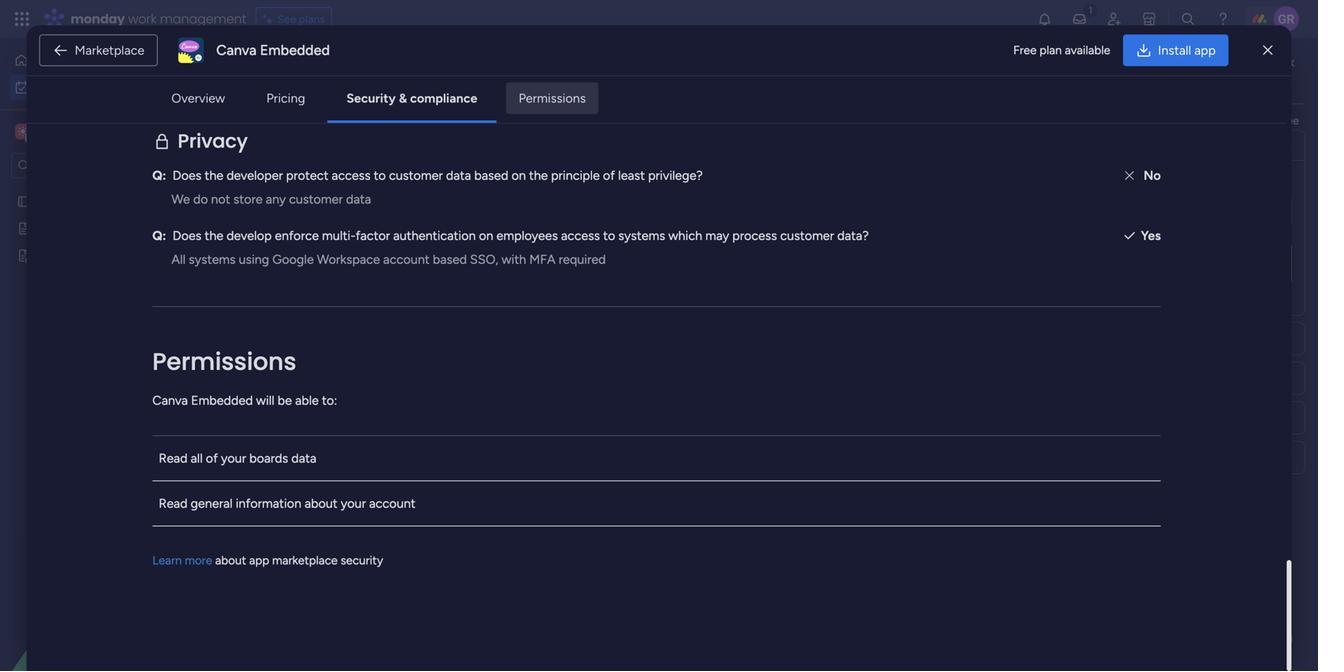 Task type: locate. For each thing, give the bounding box(es) containing it.
search everything image
[[1180, 11, 1196, 27]]

account down authentication
[[383, 252, 430, 267]]

0 vertical spatial add
[[269, 342, 289, 356]]

greg robinson image
[[1041, 251, 1065, 275]]

which
[[668, 228, 702, 243]]

1 image
[[1084, 1, 1098, 19]]

0 horizontal spatial required
[[507, 74, 554, 89]]

0 horizontal spatial embedded
[[191, 393, 253, 408]]

/ right dates
[[347, 195, 354, 216]]

about right more
[[215, 554, 246, 568]]

item up able
[[292, 342, 314, 356]]

update feed image
[[1072, 11, 1088, 27]]

1 q: from the top
[[152, 168, 166, 183]]

new
[[240, 131, 263, 145], [258, 485, 281, 499]]

see plans button
[[256, 7, 332, 31]]

1 vertical spatial about
[[215, 554, 246, 568]]

home
[[35, 54, 65, 67]]

permissions up 'canva embedded will be able to:'
[[152, 345, 296, 378]]

embedded
[[260, 42, 330, 59], [191, 393, 253, 408]]

0 vertical spatial does
[[173, 168, 202, 183]]

later /
[[267, 566, 317, 587]]

+ add item down read general information about your account
[[259, 513, 314, 527]]

using down develop
[[239, 252, 269, 267]]

to left which
[[603, 228, 615, 243]]

1 vertical spatial your
[[341, 496, 366, 511]]

2 up factor
[[358, 200, 364, 213]]

1 horizontal spatial access
[[561, 228, 600, 243]]

0 vertical spatial item
[[266, 131, 288, 145]]

0 vertical spatial read
[[159, 451, 188, 466]]

least
[[618, 168, 645, 183]]

systems left which
[[618, 228, 665, 243]]

read left general
[[159, 496, 188, 511]]

2 read from the top
[[159, 496, 188, 511]]

+ add item up be
[[259, 342, 314, 356]]

1 vertical spatial add
[[269, 513, 289, 527]]

1 vertical spatial required
[[559, 252, 606, 267]]

about
[[305, 496, 338, 511], [215, 554, 246, 568]]

on up sso,
[[479, 228, 493, 243]]

0 horizontal spatial permissions
[[152, 345, 296, 378]]

2 all from the top
[[171, 252, 186, 267]]

required
[[507, 74, 554, 89], [559, 252, 606, 267]]

1 read from the top
[[159, 451, 188, 466]]

None search field
[[301, 125, 445, 151]]

of left least
[[603, 168, 615, 183]]

0 vertical spatial your
[[221, 451, 246, 466]]

+ add item
[[259, 342, 314, 356], [259, 513, 314, 527]]

and left "people"
[[1162, 114, 1180, 127]]

app left marketplace
[[249, 554, 269, 568]]

1 all from the top
[[171, 74, 186, 89]]

new inside button
[[240, 131, 263, 145]]

1 vertical spatial 2
[[327, 257, 333, 270]]

1 horizontal spatial do
[[1257, 71, 1270, 84]]

2 inside "past dates / 2 items"
[[358, 200, 364, 213]]

0 horizontal spatial customer
[[289, 192, 343, 207]]

canva
[[216, 42, 257, 59], [152, 393, 188, 408]]

1 + add item from the top
[[259, 342, 314, 356]]

0 vertical spatial on
[[512, 168, 526, 183]]

1 horizontal spatial 2
[[358, 200, 364, 213]]

select product image
[[14, 11, 30, 27]]

pricing
[[266, 91, 305, 106]]

main content
[[210, 38, 1318, 671]]

items down multi-
[[336, 257, 363, 270]]

item
[[266, 131, 288, 145], [292, 342, 314, 356], [292, 513, 314, 527]]

access right 'employees'
[[561, 228, 600, 243]]

on left principle at the left of the page
[[512, 168, 526, 183]]

new up developer
[[240, 131, 263, 145]]

people
[[1183, 114, 1217, 127]]

+ down information
[[259, 513, 266, 527]]

1 vertical spatial items
[[367, 200, 394, 213]]

0 vertical spatial data
[[446, 168, 471, 183]]

2 horizontal spatial items
[[1064, 175, 1092, 189]]

1 horizontal spatial on
[[512, 168, 526, 183]]

all left user
[[171, 74, 186, 89]]

0 vertical spatial app
[[1194, 43, 1216, 58]]

past
[[267, 195, 298, 216]]

/ right later
[[306, 566, 314, 587]]

0 vertical spatial required
[[507, 74, 554, 89]]

data up authentication
[[446, 168, 471, 183]]

0 vertical spatial week
[[300, 395, 337, 415]]

0 vertical spatial embedded
[[260, 42, 330, 59]]

choose the boards, columns and people you'd like to see
[[1018, 114, 1299, 127]]

plans
[[299, 12, 325, 26]]

item down pricing
[[266, 131, 288, 145]]

install app
[[1158, 43, 1216, 58]]

2 vertical spatial data
[[291, 451, 316, 466]]

1 vertical spatial new
[[258, 485, 281, 499]]

2 q: from the top
[[152, 228, 166, 243]]

today / 2 items
[[267, 252, 363, 273]]

&
[[399, 91, 407, 106]]

based
[[474, 168, 508, 183], [433, 252, 467, 267]]

read left all
[[159, 451, 188, 466]]

workspace image
[[15, 123, 31, 140], [17, 123, 29, 140]]

permissions
[[519, 91, 586, 106], [152, 345, 296, 378]]

None text field
[[1027, 197, 1292, 224]]

2 vertical spatial customer
[[780, 228, 834, 243]]

your left boards at the bottom left of the page
[[221, 451, 246, 466]]

2 does from the top
[[173, 228, 202, 243]]

learn
[[152, 554, 182, 568]]

option
[[0, 187, 202, 191]]

0 vertical spatial based
[[474, 168, 508, 183]]

list box
[[0, 185, 202, 483]]

specific
[[621, 74, 666, 89]]

0 vertical spatial items
[[1064, 175, 1092, 189]]

1 vertical spatial of
[[206, 451, 218, 466]]

0 horizontal spatial 2
[[327, 257, 333, 270]]

the up the not
[[205, 168, 223, 183]]

systems down develop
[[189, 252, 236, 267]]

0 vertical spatial + add item
[[259, 342, 314, 356]]

do for to
[[1257, 71, 1270, 84]]

all for all systems using google workspace account based sso, with mfa required
[[171, 252, 186, 267]]

more
[[185, 554, 212, 568]]

1 vertical spatial read
[[159, 496, 188, 511]]

required right mfa
[[559, 252, 606, 267]]

using
[[312, 74, 342, 89], [239, 252, 269, 267]]

week
[[300, 395, 337, 415], [302, 452, 340, 472]]

all
[[171, 74, 186, 89], [171, 252, 186, 267]]

1 horizontal spatial data
[[346, 192, 371, 207]]

1 vertical spatial embedded
[[191, 393, 253, 408]]

customer left data?
[[780, 228, 834, 243]]

week right next
[[302, 452, 340, 472]]

1 vertical spatial and
[[1162, 114, 1180, 127]]

do for we
[[193, 192, 208, 207]]

to down filter dashboard by text search box
[[374, 168, 386, 183]]

account
[[383, 252, 430, 267], [369, 496, 416, 511]]

1 vertical spatial +
[[259, 513, 266, 527]]

0 horizontal spatial and
[[462, 74, 483, 89]]

1 vertical spatial q:
[[152, 228, 166, 243]]

0 horizontal spatial input
[[216, 74, 245, 89]]

items left the should on the right top of the page
[[1064, 175, 1092, 189]]

items inside today / 2 items
[[336, 257, 363, 270]]

checked
[[261, 74, 309, 89]]

read
[[159, 451, 188, 466], [159, 496, 188, 511]]

0 vertical spatial do
[[1257, 71, 1270, 84]]

past dates / 2 items
[[267, 195, 394, 216]]

+ up will
[[259, 342, 266, 356]]

1 horizontal spatial customer
[[389, 168, 443, 183]]

items up factor
[[367, 200, 394, 213]]

2 vertical spatial item
[[292, 513, 314, 527]]

0 horizontal spatial using
[[239, 252, 269, 267]]

new left the item
[[258, 485, 281, 499]]

0 vertical spatial customer
[[389, 168, 443, 183]]

required right are
[[507, 74, 554, 89]]

1 vertical spatial customer
[[289, 192, 343, 207]]

item down read general information about your account
[[292, 513, 314, 527]]

private board image
[[17, 248, 32, 263]]

2 vertical spatial items
[[336, 257, 363, 270]]

based up 'q: does the develop enforce multi-factor authentication on employees access to systems which may process customer data?' at top
[[474, 168, 508, 183]]

input left is
[[216, 74, 245, 89]]

1 horizontal spatial items
[[367, 200, 394, 213]]

0 vertical spatial canva
[[216, 42, 257, 59]]

1 does from the top
[[173, 168, 202, 183]]

1 vertical spatial on
[[479, 228, 493, 243]]

be
[[278, 393, 292, 408]]

of right all
[[206, 451, 218, 466]]

1 vertical spatial using
[[239, 252, 269, 267]]

embedded for canva embedded
[[260, 42, 330, 59]]

embedded left will
[[191, 393, 253, 408]]

0 vertical spatial systems
[[618, 228, 665, 243]]

1 horizontal spatial and
[[1162, 114, 1180, 127]]

does for does the developer protect access to customer data based on the principle of least privilege?
[[173, 168, 202, 183]]

0 vertical spatial about
[[305, 496, 338, 511]]

input left pattern.
[[669, 74, 698, 89]]

add down read general information about your account
[[269, 513, 289, 527]]

see
[[1282, 114, 1299, 127]]

embedded up my work
[[260, 42, 330, 59]]

choose
[[1018, 114, 1056, 127]]

0 vertical spatial new
[[240, 131, 263, 145]]

1 horizontal spatial your
[[341, 496, 366, 511]]

account up security
[[369, 496, 416, 511]]

new for new item
[[258, 485, 281, 499]]

1 horizontal spatial embedded
[[260, 42, 330, 59]]

1 vertical spatial do
[[193, 192, 208, 207]]

security
[[346, 91, 396, 106]]

see
[[277, 12, 296, 26]]

about down next week /
[[305, 496, 338, 511]]

1 horizontal spatial permissions
[[519, 91, 586, 106]]

1 horizontal spatial of
[[603, 168, 615, 183]]

and left are
[[462, 74, 483, 89]]

your
[[221, 451, 246, 466], [341, 496, 366, 511]]

install app button
[[1123, 34, 1229, 66]]

data up the item
[[291, 451, 316, 466]]

0 vertical spatial 2
[[358, 200, 364, 213]]

1 workspace image from the left
[[15, 123, 31, 140]]

1 vertical spatial item
[[292, 342, 314, 356]]

and
[[462, 74, 483, 89], [1162, 114, 1180, 127]]

add up be
[[269, 342, 289, 356]]

the left principle at the left of the page
[[529, 168, 548, 183]]

privilege?
[[648, 168, 703, 183]]

1 horizontal spatial app
[[1194, 43, 1216, 58]]

does down we
[[173, 228, 202, 243]]

workspace
[[317, 252, 380, 267]]

0 horizontal spatial on
[[479, 228, 493, 243]]

do right we
[[193, 192, 208, 207]]

app
[[1194, 43, 1216, 58], [249, 554, 269, 568]]

0 horizontal spatial items
[[336, 257, 363, 270]]

permissions button
[[506, 82, 599, 114]]

0 horizontal spatial of
[[206, 451, 218, 466]]

lottie animation image
[[0, 511, 202, 671]]

the
[[1059, 114, 1075, 127], [205, 168, 223, 183], [529, 168, 548, 183], [205, 228, 223, 243]]

data right dates
[[346, 192, 371, 207]]

0 vertical spatial using
[[312, 74, 342, 89]]

0 vertical spatial account
[[383, 252, 430, 267]]

1 vertical spatial account
[[369, 496, 416, 511]]

1 horizontal spatial using
[[312, 74, 342, 89]]

/ right the to:
[[341, 395, 348, 415]]

1 vertical spatial week
[[302, 452, 340, 472]]

item inside button
[[266, 131, 288, 145]]

week right be
[[300, 395, 337, 415]]

your up security
[[341, 496, 366, 511]]

security & compliance
[[346, 91, 477, 106]]

Filter dashboard by text search field
[[301, 125, 445, 151]]

data
[[446, 168, 471, 183], [346, 192, 371, 207], [291, 451, 316, 466]]

all down we
[[171, 252, 186, 267]]

marketplace button
[[39, 34, 158, 66]]

does up we
[[173, 168, 202, 183]]

1 vertical spatial permissions
[[152, 345, 296, 378]]

1 vertical spatial canva
[[152, 393, 188, 408]]

are
[[486, 74, 504, 89]]

using left regular
[[312, 74, 342, 89]]

0 horizontal spatial data
[[291, 451, 316, 466]]

items
[[1064, 175, 1092, 189], [367, 200, 394, 213], [336, 257, 363, 270]]

to right like
[[1269, 114, 1279, 127]]

add
[[269, 342, 289, 356], [269, 513, 289, 527]]

based down authentication
[[433, 252, 467, 267]]

canva embedded
[[216, 42, 330, 59]]

/ right google
[[316, 252, 323, 273]]

sso,
[[470, 252, 498, 267]]

0 vertical spatial permissions
[[519, 91, 586, 106]]

required for are
[[507, 74, 554, 89]]

all for all user input is checked using regular expressions and are required to match a specific input pattern.
[[171, 74, 186, 89]]

customer down filter dashboard by text search box
[[389, 168, 443, 183]]

of
[[603, 168, 615, 183], [206, 451, 218, 466]]

customer down protect
[[289, 192, 343, 207]]

account for your
[[369, 496, 416, 511]]

2 down multi-
[[327, 257, 333, 270]]

permissions down match
[[519, 91, 586, 106]]

0 vertical spatial q:
[[152, 168, 166, 183]]

q: for q: does the develop enforce multi-factor authentication on employees access to systems which may process customer data?
[[152, 228, 166, 243]]

/ right next
[[343, 452, 351, 472]]

0 horizontal spatial access
[[332, 168, 371, 183]]

q: does the develop enforce multi-factor authentication on employees access to systems which may process customer data?
[[152, 228, 869, 243]]

1 horizontal spatial input
[[669, 74, 698, 89]]

/ for past dates / 2 items
[[347, 195, 354, 216]]

2 + add item from the top
[[259, 513, 314, 527]]

0 horizontal spatial based
[[433, 252, 467, 267]]

0 horizontal spatial canva
[[152, 393, 188, 408]]

develop
[[227, 228, 272, 243]]

with
[[502, 252, 526, 267]]

main workspace button
[[11, 118, 155, 145]]

1 horizontal spatial systems
[[618, 228, 665, 243]]

0 vertical spatial +
[[259, 342, 266, 356]]

/ for next week /
[[343, 452, 351, 472]]

work
[[128, 10, 157, 28]]

customer
[[389, 168, 443, 183], [289, 192, 343, 207], [780, 228, 834, 243]]

dates
[[302, 195, 343, 216]]

1 add from the top
[[269, 342, 289, 356]]

invite members image
[[1107, 11, 1122, 27]]

do
[[1257, 71, 1270, 84], [193, 192, 208, 207]]

read general information about your account
[[159, 496, 416, 511]]

lottie animation element
[[0, 511, 202, 671]]

1 vertical spatial all
[[171, 252, 186, 267]]

1 vertical spatial systems
[[189, 252, 236, 267]]

0 horizontal spatial do
[[193, 192, 208, 207]]

app right install
[[1194, 43, 1216, 58]]

1 vertical spatial access
[[561, 228, 600, 243]]

to
[[557, 74, 569, 89], [1269, 114, 1279, 127], [374, 168, 386, 183], [603, 228, 615, 243]]

1 horizontal spatial canva
[[216, 42, 257, 59]]

1 vertical spatial does
[[173, 228, 202, 243]]

1 horizontal spatial based
[[474, 168, 508, 183]]

do inside button
[[1257, 71, 1270, 84]]

account for workspace
[[383, 252, 430, 267]]

2 horizontal spatial customer
[[780, 228, 834, 243]]

the left boards,
[[1059, 114, 1075, 127]]

/ for this week /
[[341, 395, 348, 415]]

match
[[572, 74, 608, 89]]

0 vertical spatial all
[[171, 74, 186, 89]]

do right to at the right of page
[[1257, 71, 1270, 84]]

input
[[216, 74, 245, 89], [669, 74, 698, 89]]

canva for canva embedded
[[216, 42, 257, 59]]

access up "past dates / 2 items"
[[332, 168, 371, 183]]

monday
[[71, 10, 125, 28]]



Task type: describe. For each thing, give the bounding box(es) containing it.
google
[[272, 252, 314, 267]]

0 vertical spatial of
[[603, 168, 615, 183]]

yes
[[1141, 228, 1161, 243]]

main workspace
[[36, 124, 130, 139]]

canva for canva embedded will be able to:
[[152, 393, 188, 408]]

security & compliance button
[[334, 82, 490, 114]]

new item
[[258, 485, 306, 499]]

2 workspace image from the left
[[17, 123, 29, 140]]

information
[[236, 496, 301, 511]]

canva embedded will be able to:
[[152, 393, 337, 408]]

app inside button
[[1194, 43, 1216, 58]]

see plans
[[277, 12, 325, 26]]

security
[[341, 554, 383, 568]]

to do list
[[1243, 71, 1287, 84]]

will
[[256, 393, 275, 408]]

all
[[191, 451, 203, 466]]

we
[[1130, 175, 1144, 189]]

all user input is checked using regular expressions and are required to match a specific input pattern.
[[171, 74, 746, 89]]

q: does the developer protect access to customer data based on the principle of least privilege?
[[152, 168, 703, 183]]

item
[[284, 485, 306, 499]]

authentication
[[393, 228, 476, 243]]

any
[[266, 192, 286, 207]]

marketplace
[[272, 554, 338, 568]]

marketplace
[[75, 43, 144, 58]]

workspace
[[67, 124, 130, 139]]

1 + from the top
[[259, 342, 266, 356]]

management
[[160, 10, 246, 28]]

2 inside today / 2 items
[[327, 257, 333, 270]]

help image
[[1215, 11, 1231, 27]]

monday marketplace image
[[1141, 11, 1157, 27]]

1 vertical spatial data
[[346, 192, 371, 207]]

boards
[[249, 451, 288, 466]]

store
[[233, 192, 263, 207]]

1 input from the left
[[216, 74, 245, 89]]

0 vertical spatial access
[[332, 168, 371, 183]]

2 horizontal spatial data
[[446, 168, 471, 183]]

free
[[1013, 43, 1037, 57]]

to left match
[[557, 74, 569, 89]]

my work
[[234, 60, 340, 95]]

work
[[276, 60, 340, 95]]

should
[[1094, 175, 1127, 189]]

may
[[705, 228, 729, 243]]

this week /
[[267, 395, 352, 415]]

columns
[[1117, 114, 1159, 127]]

pricing button
[[254, 82, 318, 114]]

read for read general information about your account
[[159, 496, 188, 511]]

public board image
[[17, 221, 32, 236]]

a
[[611, 74, 618, 89]]

home option
[[10, 48, 193, 73]]

all systems using google workspace account based sso, with mfa required
[[171, 252, 606, 267]]

week for next
[[302, 452, 340, 472]]

is
[[249, 74, 257, 89]]

to
[[1243, 71, 1255, 84]]

boards,
[[1078, 114, 1115, 127]]

0 horizontal spatial your
[[221, 451, 246, 466]]

free plan available
[[1013, 43, 1111, 57]]

workspace selection element
[[15, 122, 132, 143]]

notifications image
[[1037, 11, 1053, 27]]

monday work management
[[71, 10, 246, 28]]

user
[[189, 74, 213, 89]]

week for this
[[300, 395, 337, 415]]

process
[[732, 228, 777, 243]]

expressions
[[391, 74, 459, 89]]

protect
[[286, 168, 329, 183]]

2 input from the left
[[669, 74, 698, 89]]

later
[[267, 566, 303, 587]]

learn more link
[[152, 554, 212, 568]]

whose items should we show?
[[1027, 175, 1179, 189]]

to do list button
[[1213, 65, 1294, 90]]

this
[[267, 395, 296, 415]]

2 add from the top
[[269, 513, 289, 527]]

embedded for canva embedded will be able to:
[[191, 393, 253, 408]]

1 vertical spatial based
[[433, 252, 467, 267]]

privacy
[[178, 128, 248, 154]]

we
[[171, 192, 190, 207]]

available
[[1065, 43, 1111, 57]]

does for does the develop enforce multi-factor authentication on employees access to systems which may process customer data?
[[173, 228, 202, 243]]

we do not store any customer data
[[171, 192, 371, 207]]

new item button
[[234, 125, 295, 151]]

0 horizontal spatial about
[[215, 554, 246, 568]]

new item
[[240, 131, 288, 145]]

factor
[[356, 228, 390, 243]]

0 horizontal spatial app
[[249, 554, 269, 568]]

regular
[[345, 74, 388, 89]]

greg robinson image
[[1274, 6, 1299, 32]]

items inside "past dates / 2 items"
[[367, 200, 394, 213]]

next
[[267, 452, 299, 472]]

required for mfa
[[559, 252, 606, 267]]

application logo image
[[178, 38, 204, 63]]

overview button
[[159, 82, 238, 114]]

new for new item
[[240, 131, 263, 145]]

you'd
[[1220, 114, 1247, 127]]

2 + from the top
[[259, 513, 266, 527]]

whose
[[1027, 175, 1062, 189]]

multi-
[[322, 228, 356, 243]]

0 vertical spatial and
[[462, 74, 483, 89]]

today
[[267, 252, 312, 273]]

not
[[211, 192, 230, 207]]

read for read all of your boards data
[[159, 451, 188, 466]]

pattern.
[[701, 74, 746, 89]]

public board image
[[17, 194, 32, 209]]

general
[[191, 496, 233, 511]]

the left develop
[[205, 228, 223, 243]]

main content containing past dates /
[[210, 38, 1318, 671]]

permissions inside button
[[519, 91, 586, 106]]

data?
[[837, 228, 869, 243]]

no
[[1144, 168, 1161, 183]]

main
[[36, 124, 64, 139]]

1 horizontal spatial about
[[305, 496, 338, 511]]

to:
[[322, 393, 337, 408]]

q: for q: does the developer protect access to customer data based on the principle of least privilege?
[[152, 168, 166, 183]]

install
[[1158, 43, 1191, 58]]

home link
[[10, 48, 193, 73]]

list
[[1273, 71, 1287, 84]]

able
[[295, 393, 319, 408]]

principle
[[551, 168, 600, 183]]

dapulse x slim image
[[1263, 41, 1273, 60]]

read all of your boards data
[[159, 451, 316, 466]]



Task type: vqa. For each thing, say whether or not it's contained in the screenshot.
the your within Integrations Connect all your favorite tools to monday.com
no



